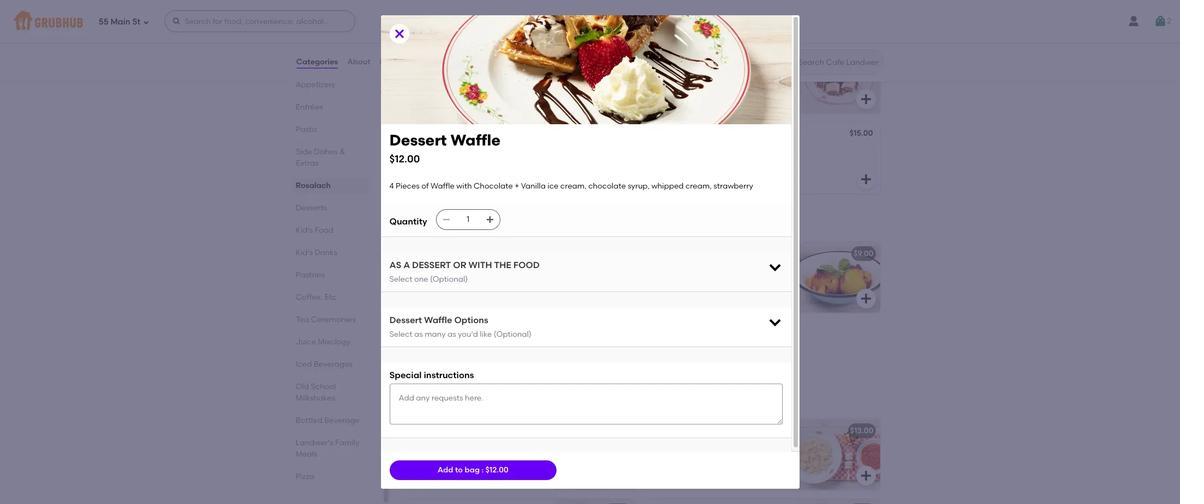 Task type: vqa. For each thing, say whether or not it's contained in the screenshot.
Special instructions text box
yes



Task type: locate. For each thing, give the bounding box(es) containing it.
chocolate down crumble at the top of the page
[[474, 182, 513, 191]]

kid's food up kid's drinks
[[296, 226, 334, 235]]

pasta tab
[[296, 124, 364, 135]]

0 vertical spatial 4
[[390, 182, 394, 191]]

0 horizontal spatial +
[[515, 182, 520, 191]]

0 vertical spatial strawberry
[[714, 182, 754, 191]]

nutella
[[407, 50, 434, 59], [652, 50, 679, 59]]

4 right as
[[407, 265, 412, 274]]

ice
[[548, 182, 559, 191], [434, 276, 445, 285]]

1 vertical spatial ice
[[434, 276, 445, 285]]

entrées
[[296, 103, 323, 112]]

1 horizontal spatial whipped
[[652, 182, 684, 191]]

desserts up dessert waffle
[[398, 217, 448, 230]]

& right "dishes"
[[340, 147, 345, 157]]

nutella for nutella rozalach full
[[407, 50, 434, 59]]

0 vertical spatial &
[[321, 69, 327, 78]]

old
[[296, 382, 309, 392]]

waffle up or
[[437, 249, 462, 259]]

dessert
[[412, 260, 451, 271]]

kid's inside kid's food tab
[[296, 226, 313, 235]]

0 vertical spatial food
[[315, 226, 334, 235]]

0 horizontal spatial as
[[415, 330, 423, 339]]

rosalach down extras
[[296, 181, 331, 190]]

1 horizontal spatial $12.00
[[486, 466, 509, 475]]

svg image inside main navigation navigation
[[143, 19, 149, 25]]

rosalach left (half)
[[681, 50, 716, 59]]

2
[[1168, 16, 1172, 26]]

full
[[473, 50, 486, 59]]

cream,
[[561, 182, 587, 191], [686, 182, 712, 191], [447, 276, 473, 285], [441, 287, 467, 296]]

0 vertical spatial dessert
[[390, 131, 447, 149]]

2 vertical spatial rosalach
[[296, 181, 331, 190]]

0 horizontal spatial pasta
[[296, 125, 317, 134]]

0 horizontal spatial syrup,
[[514, 276, 536, 285]]

0 horizontal spatial rosalach
[[296, 181, 331, 190]]

0 horizontal spatial 4
[[390, 182, 394, 191]]

pizza
[[296, 472, 315, 482]]

chocolate
[[474, 182, 513, 191], [491, 265, 531, 274]]

oreo up the chocolate,
[[407, 130, 426, 139]]

Input item quantity number field
[[456, 210, 480, 230]]

Special instructions text field
[[390, 384, 783, 425]]

1 vertical spatial $13.00
[[851, 427, 874, 436]]

sauce up the "cut"
[[437, 442, 461, 451]]

1 as from the left
[[415, 330, 423, 339]]

waffle inside dessert waffle $12.00
[[451, 131, 501, 149]]

kid's drinks tab
[[296, 247, 364, 259]]

0 vertical spatial desserts
[[296, 203, 327, 213]]

1 horizontal spatial &
[[340, 147, 345, 157]]

desserts up kid's food tab
[[296, 203, 327, 213]]

select left many
[[390, 330, 413, 339]]

0 horizontal spatial of
[[422, 182, 429, 191]]

0 horizontal spatial sauce
[[437, 442, 461, 451]]

0 horizontal spatial ice
[[434, 276, 445, 285]]

1 vertical spatial kid's food
[[398, 394, 459, 407]]

with
[[457, 182, 472, 191], [474, 265, 490, 274], [512, 442, 528, 451], [679, 464, 694, 473]]

& inside side dishes & extras
[[340, 147, 345, 157]]

dessert for dessert waffle
[[390, 131, 447, 149]]

with
[[469, 260, 492, 271]]

waffle up crumble at the top of the page
[[451, 131, 501, 149]]

cream
[[407, 145, 433, 155], [420, 329, 446, 339]]

0 horizontal spatial chocolate
[[475, 276, 512, 285]]

1 vertical spatial strawberry
[[469, 287, 509, 296]]

iced beverages tab
[[296, 359, 364, 370]]

1 horizontal spatial (optional)
[[494, 330, 532, 339]]

(optional) down or
[[430, 275, 468, 284]]

2 horizontal spatial $12.00
[[607, 249, 630, 259]]

2 vertical spatial dessert
[[390, 315, 422, 326]]

$12.00 left mango
[[607, 249, 630, 259]]

rosalach
[[398, 17, 452, 31], [681, 50, 716, 59], [296, 181, 331, 190]]

$12.00 right ':'
[[486, 466, 509, 475]]

1 vertical spatial pieces
[[413, 265, 437, 274]]

as left many
[[415, 330, 423, 339]]

bag
[[465, 466, 480, 475]]

1 vertical spatial (optional)
[[494, 330, 532, 339]]

(optional) for options
[[494, 330, 532, 339]]

4 inside 4 pieces of waffle with chocolate + vanilla ice cream, chocolate syrup, whipped cream, strawberry
[[407, 265, 412, 274]]

pasta with sauce of your choice: tomato, cream, butter, oil, rosé served with vegetables
[[652, 442, 774, 473]]

pieces
[[396, 182, 420, 191], [413, 265, 437, 274]]

pasta up side
[[296, 125, 317, 134]]

sauce
[[437, 442, 461, 451], [693, 442, 717, 451]]

0 vertical spatial vanilla
[[521, 182, 546, 191]]

select inside as a dessert or with the food select one (optional)
[[390, 275, 413, 284]]

waffle inside 4 pieces of waffle with chocolate + vanilla ice cream, chocolate syrup, whipped cream, strawberry
[[448, 265, 472, 274]]

dessert inside dessert waffle options select as many as you'd like (optional)
[[390, 315, 422, 326]]

pasta inside the pasta with sauce of your choice: tomato, cream, butter, oil, rosé served with vegetables
[[652, 442, 673, 451]]

svg image
[[1155, 15, 1168, 28], [172, 17, 181, 26], [393, 27, 406, 40], [616, 93, 629, 106], [860, 93, 873, 106], [442, 216, 451, 224], [860, 292, 873, 305], [768, 315, 783, 330]]

1 vertical spatial oreo
[[450, 156, 469, 166]]

0 horizontal spatial $12.00
[[390, 153, 420, 165]]

butter
[[680, 130, 703, 139]]

dessert for dessert waffle options
[[390, 315, 422, 326]]

etc
[[325, 293, 337, 302]]

the
[[494, 260, 512, 271]]

tea
[[296, 315, 309, 325]]

1 horizontal spatial pasta
[[652, 442, 673, 451]]

oreo
[[407, 130, 426, 139], [450, 156, 469, 166]]

waffle down the chocolate,
[[431, 182, 455, 191]]

chocolate
[[589, 182, 626, 191], [475, 276, 512, 285]]

1 vertical spatial chocolate
[[491, 265, 531, 274]]

kid's food down special instructions
[[398, 394, 459, 407]]

cream inside button
[[420, 329, 446, 339]]

food down instructions
[[430, 394, 459, 407]]

oreo down ricotta
[[450, 156, 469, 166]]

1 vertical spatial pasta
[[652, 442, 673, 451]]

1 horizontal spatial food
[[430, 394, 459, 407]]

pasta for pasta with sauce of your choice: tomato, cream, butter, oil, rosé served with vegetables
[[652, 442, 673, 451]]

0 vertical spatial chocolate
[[474, 182, 513, 191]]

vegetables
[[696, 464, 738, 473]]

oil,
[[739, 453, 751, 462]]

waffle down dessert waffle
[[448, 265, 472, 274]]

$12.00 left fresh,
[[390, 153, 420, 165]]

one
[[415, 275, 429, 284]]

1 vertical spatial 4 pieces of waffle with chocolate + vanilla ice cream, chocolate syrup, whipped cream, strawberry
[[407, 265, 537, 296]]

(optional) right like
[[494, 330, 532, 339]]

0 vertical spatial kid's food
[[296, 226, 334, 235]]

options
[[455, 315, 489, 326]]

1 horizontal spatial +
[[532, 265, 537, 274]]

1 vertical spatial whipped
[[407, 287, 439, 296]]

strawberry
[[714, 182, 754, 191], [469, 287, 509, 296]]

waffle up many
[[424, 315, 453, 326]]

add to bag : $12.00
[[438, 466, 509, 475]]

with down cream,
[[679, 464, 694, 473]]

0 horizontal spatial oreo
[[407, 130, 426, 139]]

0 vertical spatial oreo
[[407, 130, 426, 139]]

select
[[390, 275, 413, 284], [390, 330, 413, 339]]

a
[[404, 260, 410, 271]]

kid's sliders image
[[799, 500, 881, 505]]

chocolate right or
[[491, 265, 531, 274]]

kid's food tab
[[296, 225, 364, 236]]

1 nutella from the left
[[407, 50, 434, 59]]

& for tomato
[[463, 442, 468, 451]]

with inside tomato sauce & mozzarella with freshly cut vegetables
[[512, 442, 528, 451]]

0 vertical spatial +
[[515, 182, 520, 191]]

cream fresh, ricotta , white chocolate, oreo crumble
[[407, 145, 513, 166]]

0 horizontal spatial strawberry
[[469, 287, 509, 296]]

add
[[438, 466, 454, 475]]

select down as
[[390, 275, 413, 284]]

waffle inside dessert waffle options select as many as you'd like (optional)
[[424, 315, 453, 326]]

of down the chocolate,
[[422, 182, 429, 191]]

food
[[514, 260, 540, 271]]

Search Cafe Landwer search field
[[798, 57, 881, 68]]

chocolate inside 4 pieces of waffle with chocolate + vanilla ice cream, chocolate syrup, whipped cream, strawberry
[[491, 265, 531, 274]]

kid's left drinks at left
[[296, 248, 313, 257]]

1 horizontal spatial of
[[439, 265, 447, 274]]

strawberry down banana
[[714, 182, 754, 191]]

0 horizontal spatial whipped
[[407, 287, 439, 296]]

1 vertical spatial $12.00
[[607, 249, 630, 259]]

1 vertical spatial desserts
[[398, 217, 448, 230]]

reviews button
[[379, 43, 411, 82]]

1 horizontal spatial nutella
[[652, 50, 679, 59]]

cream right ice
[[420, 329, 446, 339]]

0 vertical spatial syrup,
[[628, 182, 650, 191]]

rosalach up nutella rozalach full
[[398, 17, 452, 31]]

pieces up one
[[413, 265, 437, 274]]

1 vertical spatial chocolate
[[475, 276, 512, 285]]

0 horizontal spatial vanilla
[[407, 276, 432, 285]]

juice mixology tab
[[296, 337, 364, 348]]

whipped down one
[[407, 287, 439, 296]]

about button
[[347, 43, 371, 82]]

rozalach for (full)
[[428, 130, 462, 139]]

0 horizontal spatial nutella
[[407, 50, 434, 59]]

2 nutella from the left
[[652, 50, 679, 59]]

rozalach left 'full'
[[436, 50, 471, 59]]

1 vertical spatial &
[[340, 147, 345, 157]]

0 vertical spatial select
[[390, 275, 413, 284]]

dessert up ice
[[390, 315, 422, 326]]

1 select from the top
[[390, 275, 413, 284]]

1 vertical spatial dessert
[[407, 249, 435, 259]]

1 horizontal spatial sauce
[[693, 442, 717, 451]]

bottled
[[296, 416, 323, 425]]

kid's food
[[296, 226, 334, 235], [398, 394, 459, 407]]

2 vertical spatial &
[[463, 442, 468, 451]]

kid's down special
[[398, 394, 427, 407]]

0 horizontal spatial $13.00
[[606, 49, 629, 58]]

1 horizontal spatial as
[[448, 330, 456, 339]]

landwer's family meals
[[296, 439, 360, 459]]

extras
[[296, 159, 319, 168]]

1 vertical spatial 4
[[407, 265, 412, 274]]

desserts
[[296, 203, 327, 213], [398, 217, 448, 230]]

0 vertical spatial ice
[[548, 182, 559, 191]]

with left "the"
[[474, 265, 490, 274]]

dessert up dessert
[[407, 249, 435, 259]]

rozalach
[[436, 50, 471, 59], [428, 130, 462, 139], [737, 130, 771, 139]]

& down categories
[[321, 69, 327, 78]]

of up butter,
[[719, 442, 726, 451]]

dessert waffle options select as many as you'd like (optional)
[[390, 315, 532, 339]]

0 vertical spatial kid's
[[296, 226, 313, 235]]

1 horizontal spatial 4
[[407, 265, 412, 274]]

2 horizontal spatial rosalach
[[681, 50, 716, 59]]

pizza tab
[[296, 471, 364, 483]]

2 button
[[1155, 11, 1172, 31]]

as
[[390, 260, 402, 271]]

1 vertical spatial rosalach
[[681, 50, 716, 59]]

rozalach up fresh,
[[428, 130, 462, 139]]

kid's up kid's drinks
[[296, 226, 313, 235]]

iced
[[296, 360, 312, 369]]

2 horizontal spatial &
[[463, 442, 468, 451]]

kid's inside "kid's drinks" tab
[[296, 248, 313, 257]]

as left you'd
[[448, 330, 456, 339]]

& inside tomato sauce & mozzarella with freshly cut vegetables
[[463, 442, 468, 451]]

strawberry inside 4 pieces of waffle with chocolate + vanilla ice cream, chocolate syrup, whipped cream, strawberry
[[469, 287, 509, 296]]

coffee, etc tab
[[296, 292, 364, 303]]

sauce up cream,
[[693, 442, 717, 451]]

$7.00
[[855, 50, 874, 59]]

tea ceremonies tab
[[296, 314, 364, 326]]

scoop)
[[494, 329, 520, 339]]

svg image
[[143, 19, 149, 25], [616, 173, 629, 186], [860, 173, 873, 186], [486, 216, 495, 224], [768, 260, 783, 275], [616, 351, 629, 364], [860, 470, 873, 483]]

dessert up the chocolate,
[[390, 131, 447, 149]]

(optional) for dessert
[[430, 275, 468, 284]]

0 vertical spatial chocolate
[[589, 182, 626, 191]]

special
[[390, 370, 422, 381]]

with right mozzarella
[[512, 442, 528, 451]]

0 vertical spatial rosalach
[[398, 17, 452, 31]]

1 sauce from the left
[[437, 442, 461, 451]]

categories
[[296, 57, 338, 66]]

dessert waffle $12.00
[[390, 131, 501, 165]]

0 vertical spatial of
[[422, 182, 429, 191]]

2 vertical spatial of
[[719, 442, 726, 451]]

1 vertical spatial cream
[[420, 329, 446, 339]]

1 vertical spatial vanilla
[[407, 276, 432, 285]]

pasta up tomato,
[[652, 442, 673, 451]]

&
[[321, 69, 327, 78], [340, 147, 345, 157], [463, 442, 468, 451]]

mango
[[652, 249, 678, 259]]

whipped down peanut
[[652, 182, 684, 191]]

1 vertical spatial of
[[439, 265, 447, 274]]

(two
[[474, 329, 492, 339]]

food up drinks at left
[[315, 226, 334, 235]]

0 horizontal spatial desserts
[[296, 203, 327, 213]]

perfume
[[680, 249, 711, 259]]

4 pieces of waffle with chocolate + vanilla ice cream, chocolate syrup, whipped cream, strawberry
[[390, 182, 754, 191], [407, 265, 537, 296]]

+ inside 4 pieces of waffle with chocolate + vanilla ice cream, chocolate syrup, whipped cream, strawberry
[[532, 265, 537, 274]]

1 horizontal spatial oreo
[[450, 156, 469, 166]]

1 horizontal spatial vanilla
[[521, 182, 546, 191]]

kid's pizza image
[[554, 419, 636, 490]]

side
[[296, 147, 312, 157]]

& up vegetables
[[463, 442, 468, 451]]

mezza
[[296, 69, 319, 78]]

special instructions
[[390, 370, 474, 381]]

(optional) inside dessert waffle options select as many as you'd like (optional)
[[494, 330, 532, 339]]

pieces down the chocolate,
[[396, 182, 420, 191]]

dishes
[[314, 147, 338, 157]]

mango perfume (v)
[[652, 249, 724, 259]]

ricotta
[[458, 145, 485, 155]]

rozalach right banana
[[737, 130, 771, 139]]

0 horizontal spatial kid's food
[[296, 226, 334, 235]]

4 up quantity
[[390, 182, 394, 191]]

2 sauce from the left
[[693, 442, 717, 451]]

(optional) inside as a dessert or with the food select one (optional)
[[430, 275, 468, 284]]

waffle for dessert waffle options select as many as you'd like (optional)
[[424, 315, 453, 326]]

1 vertical spatial select
[[390, 330, 413, 339]]

$12.00 inside dessert waffle $12.00
[[390, 153, 420, 165]]

oreo rozalach (full) image
[[554, 123, 636, 194]]

cream up the chocolate,
[[407, 145, 433, 155]]

desserts tab
[[296, 202, 364, 214]]

1 horizontal spatial strawberry
[[714, 182, 754, 191]]

of left or
[[439, 265, 447, 274]]

categories button
[[296, 43, 339, 82]]

cream,
[[684, 453, 712, 462]]

strawberry down with
[[469, 287, 509, 296]]

pasta inside tab
[[296, 125, 317, 134]]

0 vertical spatial cream
[[407, 145, 433, 155]]

0 vertical spatial pasta
[[296, 125, 317, 134]]

crumble
[[470, 156, 503, 166]]

0 horizontal spatial &
[[321, 69, 327, 78]]

1 vertical spatial syrup,
[[514, 276, 536, 285]]

dessert inside dessert waffle $12.00
[[390, 131, 447, 149]]

pastries
[[296, 271, 325, 280]]

0 horizontal spatial (optional)
[[430, 275, 468, 284]]

$13.00
[[606, 49, 629, 58], [851, 427, 874, 436]]

0 vertical spatial (optional)
[[430, 275, 468, 284]]

2 select from the top
[[390, 330, 413, 339]]

4
[[390, 182, 394, 191], [407, 265, 412, 274]]

1 vertical spatial kid's
[[296, 248, 313, 257]]

svg image inside 2 button
[[1155, 15, 1168, 28]]

search icon image
[[781, 56, 794, 69]]

school
[[311, 382, 336, 392]]



Task type: describe. For each thing, give the bounding box(es) containing it.
& for side
[[340, 147, 345, 157]]

as a dessert or with the food select one (optional)
[[390, 260, 540, 284]]

entrées tab
[[296, 101, 364, 113]]

nutella rozalach full
[[407, 50, 486, 59]]

1 horizontal spatial rosalach
[[398, 17, 452, 31]]

& inside mezza & appetizers
[[321, 69, 327, 78]]

1 horizontal spatial desserts
[[398, 217, 448, 230]]

mezza & appetizers tab
[[296, 68, 364, 91]]

rosé
[[753, 453, 771, 462]]

tomato
[[407, 442, 436, 451]]

appetizers
[[296, 80, 335, 89]]

0 vertical spatial whipped
[[652, 182, 684, 191]]

1 horizontal spatial chocolate
[[589, 182, 626, 191]]

oreo inside cream fresh, ricotta , white chocolate, oreo crumble
[[450, 156, 469, 166]]

oreo rozalach (full)
[[407, 130, 483, 139]]

2 vertical spatial $12.00
[[486, 466, 509, 475]]

0 vertical spatial 4 pieces of waffle with chocolate + vanilla ice cream, chocolate syrup, whipped cream, strawberry
[[390, 182, 754, 191]]

beverage
[[325, 416, 360, 425]]

0 vertical spatial pieces
[[396, 182, 420, 191]]

peanut butter banana rozalach
[[652, 130, 771, 139]]

coffee, etc
[[296, 293, 337, 302]]

desserts inside desserts 'tab'
[[296, 203, 327, 213]]

bottled beverage
[[296, 416, 360, 425]]

banana
[[705, 130, 735, 139]]

mango perfume (v) image
[[799, 242, 881, 313]]

ice cream scoop (two scoop) button
[[401, 322, 636, 371]]

with inside the pasta with sauce of your choice: tomato, cream, butter, oil, rosé served with vegetables
[[679, 464, 694, 473]]

peanut
[[652, 130, 678, 139]]

food inside tab
[[315, 226, 334, 235]]

juice mixology
[[296, 338, 351, 347]]

drinks
[[315, 248, 338, 257]]

tomato,
[[652, 453, 682, 462]]

cream inside cream fresh, ricotta , white chocolate, oreo crumble
[[407, 145, 433, 155]]

:
[[482, 466, 484, 475]]

1 vertical spatial food
[[430, 394, 459, 407]]

55
[[99, 17, 109, 27]]

select inside dessert waffle options select as many as you'd like (optional)
[[390, 330, 413, 339]]

pasta for pasta
[[296, 125, 317, 134]]

milkshakes
[[296, 394, 336, 403]]

juice
[[296, 338, 316, 347]]

served
[[652, 464, 677, 473]]

instructions
[[424, 370, 474, 381]]

many
[[425, 330, 446, 339]]

of inside 4 pieces of waffle with chocolate + vanilla ice cream, chocolate syrup, whipped cream, strawberry
[[439, 265, 447, 274]]

mozzarella
[[470, 442, 510, 451]]

kid's drinks
[[296, 248, 338, 257]]

nutella for nutella rosalach (half)
[[652, 50, 679, 59]]

you'd
[[458, 330, 478, 339]]

butter,
[[713, 453, 737, 462]]

1 horizontal spatial $13.00
[[851, 427, 874, 436]]

rozalach for full
[[436, 50, 471, 59]]

nutella rosalach (half) image
[[799, 43, 881, 113]]

pastries tab
[[296, 269, 364, 281]]

waffle for dessert waffle $12.00
[[451, 131, 501, 149]]

with inside 4 pieces of waffle with chocolate + vanilla ice cream, chocolate syrup, whipped cream, strawberry
[[474, 265, 490, 274]]

coffee,
[[296, 293, 323, 302]]

rosalach inside tab
[[296, 181, 331, 190]]

(v)
[[713, 249, 724, 259]]

bottled beverage tab
[[296, 415, 364, 427]]

with
[[675, 442, 692, 451]]

side dishes & extras tab
[[296, 146, 364, 169]]

dessert waffle image
[[554, 242, 636, 313]]

quantity
[[390, 216, 427, 227]]

fresh,
[[435, 145, 457, 155]]

meals
[[296, 450, 318, 459]]

2 as from the left
[[448, 330, 456, 339]]

$9.00
[[854, 249, 874, 259]]

old school milkshakes
[[296, 382, 336, 403]]

tomato sauce & mozzarella with freshly cut vegetables button
[[401, 419, 636, 490]]

kid's food inside kid's food tab
[[296, 226, 334, 235]]

pieces inside 4 pieces of waffle with chocolate + vanilla ice cream, chocolate syrup, whipped cream, strawberry
[[413, 265, 437, 274]]

main navigation navigation
[[0, 0, 1181, 43]]

2 vertical spatial kid's
[[398, 394, 427, 407]]

beverages
[[314, 360, 353, 369]]

ceremonies
[[311, 315, 356, 325]]

sauce inside tomato sauce & mozzarella with freshly cut vegetables
[[437, 442, 461, 451]]

rosalach tab
[[296, 180, 364, 191]]

with down cream fresh, ricotta , white chocolate, oreo crumble at the left top of page
[[457, 182, 472, 191]]

0 vertical spatial $13.00
[[606, 49, 629, 58]]

waffle for dessert waffle
[[437, 249, 462, 259]]

kid's chicken tenders image
[[554, 500, 636, 505]]

mezza & appetizers
[[296, 69, 335, 89]]

of inside the pasta with sauce of your choice: tomato, cream, butter, oil, rosé served with vegetables
[[719, 442, 726, 451]]

mixology
[[318, 338, 351, 347]]

like
[[480, 330, 492, 339]]

cut
[[433, 453, 445, 462]]

reviews
[[380, 57, 410, 66]]

1 horizontal spatial syrup,
[[628, 182, 650, 191]]

choice:
[[746, 442, 774, 451]]

sauce inside the pasta with sauce of your choice: tomato, cream, butter, oil, rosé served with vegetables
[[693, 442, 717, 451]]

old school milkshakes tab
[[296, 381, 364, 404]]

vanilla inside 4 pieces of waffle with chocolate + vanilla ice cream, chocolate syrup, whipped cream, strawberry
[[407, 276, 432, 285]]

(full)
[[464, 130, 483, 139]]

(half)
[[718, 50, 739, 59]]

family
[[335, 439, 360, 448]]

tomato sauce & mozzarella with freshly cut vegetables
[[407, 442, 528, 462]]

chocolate inside 4 pieces of waffle with chocolate + vanilla ice cream, chocolate syrup, whipped cream, strawberry
[[475, 276, 512, 285]]

main
[[111, 17, 130, 27]]

kid's for kid's food tab
[[296, 226, 313, 235]]

kid's pasta image
[[799, 419, 881, 490]]

vegetables
[[447, 453, 488, 462]]

ice cream scoop (two scoop)
[[407, 329, 520, 339]]

$15.00
[[850, 129, 874, 138]]

landwer's
[[296, 439, 334, 448]]

whipped inside 4 pieces of waffle with chocolate + vanilla ice cream, chocolate syrup, whipped cream, strawberry
[[407, 287, 439, 296]]

kid's for "kid's drinks" tab
[[296, 248, 313, 257]]

chocolate,
[[407, 156, 448, 166]]

iced beverages
[[296, 360, 353, 369]]

dessert waffle
[[407, 249, 462, 259]]

1 horizontal spatial kid's food
[[398, 394, 459, 407]]

white
[[491, 145, 513, 155]]

landwer's family meals tab
[[296, 437, 364, 460]]

st
[[132, 17, 141, 27]]

freshly
[[407, 453, 431, 462]]

55 main st
[[99, 17, 141, 27]]

,
[[487, 145, 489, 155]]

about
[[348, 57, 371, 66]]



